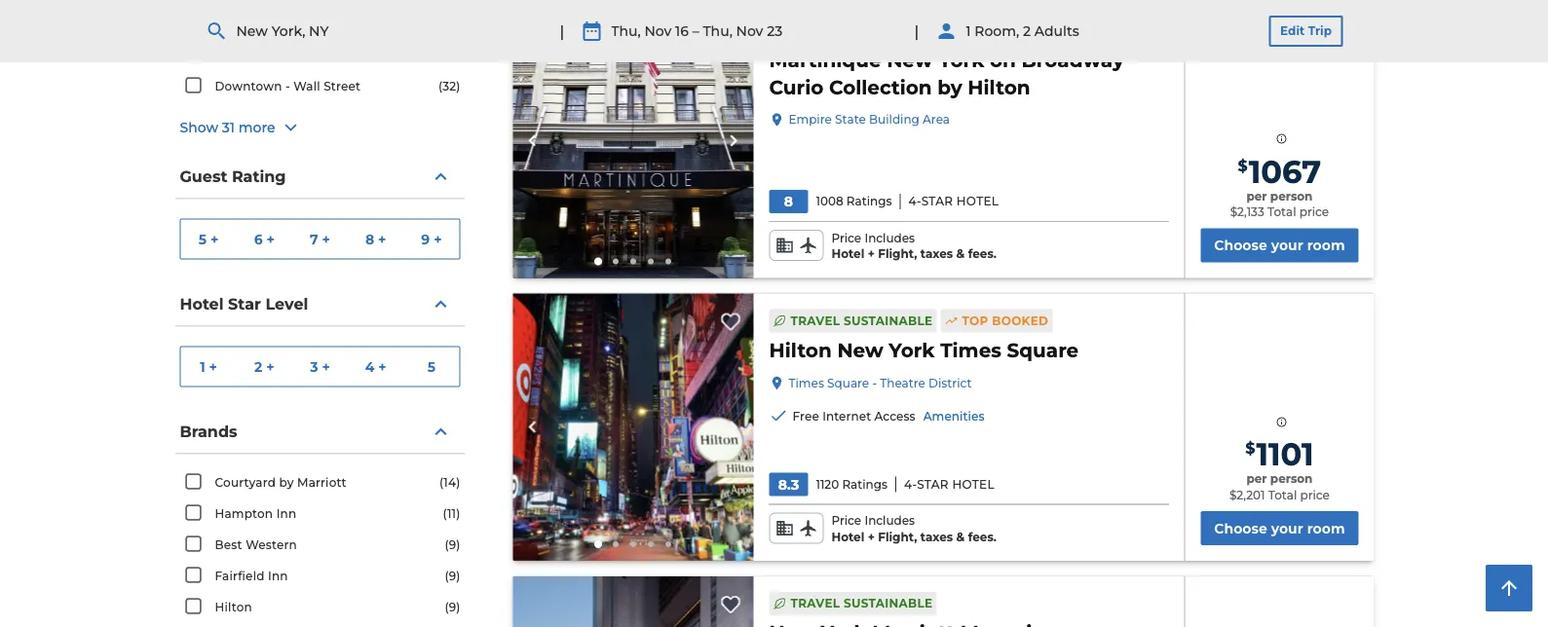 Task type: vqa. For each thing, say whether or not it's contained in the screenshot.
2nd 8.6 from left
no



Task type: describe. For each thing, give the bounding box(es) containing it.
access
[[875, 409, 916, 423]]

+ for 3 +
[[322, 359, 330, 375]]

best
[[215, 538, 242, 552]]

& for 1101
[[956, 530, 965, 544]]

downtown - wall street
[[215, 79, 361, 93]]

hilton new york times square element
[[769, 337, 1079, 364]]

includes for 1067
[[865, 231, 915, 245]]

+ down 1120 ratings
[[868, 530, 875, 544]]

1120 ratings
[[816, 477, 888, 492]]

0 horizontal spatial -
[[285, 79, 290, 93]]

5 +
[[199, 231, 219, 247]]

western
[[246, 538, 297, 552]]

1 for 1 +
[[200, 359, 205, 375]]

total for 1101
[[1268, 488, 1297, 502]]

4
[[365, 359, 374, 375]]

go to image #1 image for 1101
[[594, 541, 602, 549]]

fees. for 1101
[[968, 530, 997, 544]]

7
[[310, 231, 318, 247]]

booked for 1067
[[992, 24, 1049, 38]]

0 horizontal spatial new
[[236, 23, 268, 39]]

courtyard by marriott
[[215, 475, 347, 490]]

(32)
[[438, 79, 460, 93]]

2 nov from the left
[[736, 23, 763, 39]]

+ for 4 +
[[378, 359, 387, 375]]

3 (9) from the top
[[445, 600, 460, 614]]

your for 1067
[[1271, 237, 1303, 254]]

+ for 6 +
[[267, 231, 275, 247]]

brands button
[[176, 411, 464, 455]]

martinique
[[769, 48, 881, 72]]

2 inside 'button'
[[254, 359, 262, 375]]

star for 1101
[[917, 477, 949, 492]]

downtown
[[215, 79, 282, 93]]

31
[[222, 120, 235, 136]]

go to image #4 image for 1067
[[648, 259, 654, 264]]

3 + button
[[292, 347, 348, 386]]

martinique new york on broadway curio collection by hilton element
[[769, 47, 1169, 100]]

martinique new york on broadway curio collection by hilton
[[769, 48, 1124, 99]]

8 for 8 +
[[365, 231, 374, 247]]

price includes hotel + flight, taxes & fees. for 1101
[[832, 514, 997, 544]]

| for thu, nov 16 – thu, nov 23
[[560, 21, 564, 40]]

rating
[[232, 167, 286, 186]]

room,
[[975, 23, 1019, 39]]

1 room, 2 adults
[[966, 23, 1079, 39]]

free
[[793, 409, 819, 423]]

go to image #5 image for 1101
[[665, 542, 671, 548]]

8 + button
[[348, 220, 404, 259]]

hotel star level
[[180, 295, 308, 314]]

4- for 1101
[[904, 477, 917, 492]]

7 +
[[310, 231, 330, 247]]

state for martinique
[[835, 112, 866, 126]]

area for theatre
[[353, 48, 381, 62]]

inn for hampton inn
[[276, 507, 297, 521]]

edit
[[1280, 24, 1305, 38]]

by inside the "martinique new york on broadway curio collection by hilton"
[[938, 75, 962, 99]]

empire for martinique new york on broadway curio collection by hilton
[[789, 112, 832, 126]]

fairfield inn
[[215, 569, 288, 583]]

9 +
[[421, 231, 442, 247]]

street
[[324, 79, 361, 93]]

building for square
[[298, 48, 350, 62]]

thu, nov 16 – thu, nov 23
[[611, 23, 783, 39]]

1067
[[1249, 152, 1321, 190]]

go to image #3 image for 1101
[[630, 542, 636, 548]]

guest
[[180, 167, 227, 186]]

+ down 1008 ratings
[[868, 247, 875, 261]]

(9) for western
[[445, 538, 460, 552]]

(11)
[[443, 507, 460, 521]]

9
[[421, 231, 430, 247]]

+ for 9 +
[[434, 231, 442, 247]]

wall
[[293, 79, 320, 93]]

1 + button
[[181, 347, 236, 386]]

new for 1101
[[837, 338, 883, 362]]

4 +
[[365, 359, 387, 375]]

go to image #4 image for 1101
[[648, 542, 654, 548]]

top for 1101
[[962, 314, 989, 328]]

price for 1067
[[1299, 205, 1329, 219]]

best western
[[215, 538, 297, 552]]

property building image for 1101
[[513, 294, 754, 561]]

top booked for 1067
[[962, 24, 1049, 38]]

on
[[990, 48, 1016, 72]]

area for on
[[923, 112, 950, 126]]

sign in to save image
[[721, 22, 740, 47]]

1008 ratings
[[816, 194, 892, 208]]

hampton inn
[[215, 507, 297, 521]]

3 sustainable from the top
[[844, 597, 933, 611]]

trip
[[1308, 24, 1332, 38]]

inn for fairfield inn
[[268, 569, 288, 583]]

hilton for hilton new york times square
[[769, 338, 832, 362]]

internet
[[822, 409, 871, 423]]

building for new
[[869, 112, 920, 126]]

star inside hotel star level dropdown button
[[228, 295, 261, 314]]

2 +
[[254, 359, 274, 375]]

3 travel from the top
[[791, 597, 840, 611]]

+ for 7 +
[[322, 231, 330, 247]]

collection
[[829, 75, 932, 99]]

courtyard
[[215, 475, 276, 490]]

6 + button
[[236, 220, 292, 259]]

4-star hotel for 1101
[[904, 477, 995, 492]]

1 +
[[200, 359, 217, 375]]

- for empire state building area
[[301, 17, 306, 31]]

$ 1067 per person $2,133 total price
[[1230, 152, 1329, 219]]

free internet access amenities
[[793, 409, 985, 423]]

new york, ny
[[236, 23, 329, 39]]

5 button
[[404, 347, 459, 386]]

travel sustainable for 1067
[[791, 24, 933, 38]]

5 + button
[[181, 220, 236, 259]]

show 31 more button
[[180, 116, 460, 140]]

3 photo carousel region from the top
[[513, 577, 754, 627]]

7 + button
[[292, 220, 348, 259]]

star for 1067
[[921, 194, 953, 208]]

hampton
[[215, 507, 273, 521]]

top booked for 1101
[[962, 314, 1049, 328]]

1 vertical spatial times
[[940, 338, 1002, 362]]

2 + button
[[236, 347, 292, 386]]

level
[[266, 295, 308, 314]]

+ for 1 +
[[209, 359, 217, 375]]

(14)
[[439, 475, 460, 490]]

6
[[254, 231, 263, 247]]

empire state building area for square
[[215, 48, 381, 62]]

room for 1101
[[1307, 520, 1345, 537]]

3 travel sustainable from the top
[[791, 597, 933, 611]]



Task type: locate. For each thing, give the bounding box(es) containing it.
| for 1 room, 2 adults
[[914, 21, 919, 40]]

2 photo carousel region from the top
[[513, 294, 754, 561]]

16
[[675, 23, 689, 39]]

1 horizontal spatial 2
[[1023, 23, 1031, 39]]

booked for 1101
[[992, 314, 1049, 328]]

property building image
[[513, 4, 754, 278], [513, 294, 754, 561]]

includes
[[865, 231, 915, 245], [865, 514, 915, 528]]

show 31 more
[[180, 120, 275, 136]]

travel sustainable up "hilton new york times square"
[[791, 314, 933, 328]]

1 vertical spatial choose your room
[[1214, 520, 1345, 537]]

sustainable up new york marriott marquis - promoted "element"
[[844, 597, 933, 611]]

0 vertical spatial star
[[921, 194, 953, 208]]

flight, down 1008 ratings
[[878, 247, 917, 261]]

1 price includes hotel + flight, taxes & fees. from the top
[[832, 231, 997, 261]]

0 horizontal spatial 2
[[254, 359, 262, 375]]

2
[[1023, 23, 1031, 39], [254, 359, 262, 375]]

1 horizontal spatial district
[[929, 376, 972, 390]]

nov left 16
[[644, 23, 672, 39]]

5 left 6 on the top of the page
[[199, 231, 207, 247]]

2 go to image #2 image from the top
[[613, 542, 619, 548]]

times square - theatre district up wall
[[215, 17, 404, 31]]

1 vertical spatial 4-
[[904, 477, 917, 492]]

sustainable up "hilton new york times square"
[[844, 314, 933, 328]]

theatre
[[309, 17, 356, 31], [880, 376, 926, 390]]

york for 1101
[[889, 338, 935, 362]]

sustainable for 1067
[[844, 24, 933, 38]]

1 sustainable from the top
[[844, 24, 933, 38]]

1 vertical spatial -
[[285, 79, 290, 93]]

1 vertical spatial choose your room button
[[1201, 512, 1359, 546]]

total right $2,201
[[1268, 488, 1297, 502]]

8 right 7 + button
[[365, 231, 374, 247]]

1 horizontal spatial state
[[835, 112, 866, 126]]

taxes up new york marriott marquis - promoted "element"
[[920, 530, 953, 544]]

0 vertical spatial photo carousel region
[[513, 4, 754, 278]]

guest rating
[[180, 167, 286, 186]]

2 horizontal spatial square
[[1007, 338, 1079, 362]]

1 vertical spatial choose
[[1214, 520, 1267, 537]]

0 horizontal spatial theatre
[[309, 17, 356, 31]]

1 thu, from the left
[[611, 23, 641, 39]]

person for 1067
[[1270, 189, 1313, 203]]

1 horizontal spatial 8
[[784, 193, 793, 210]]

1 vertical spatial &
[[956, 530, 965, 544]]

your down $ 1101 per person $2,201 total price
[[1271, 520, 1303, 537]]

1 price from the top
[[832, 231, 862, 245]]

photo carousel region for 1101
[[513, 294, 754, 561]]

0 vertical spatial travel
[[791, 24, 840, 38]]

top booked
[[962, 24, 1049, 38], [962, 314, 1049, 328]]

0 vertical spatial room
[[1307, 237, 1345, 254]]

go to image #5 image for 1067
[[665, 259, 671, 264]]

choose your room button down $2,133
[[1201, 228, 1359, 262]]

1 horizontal spatial 5
[[427, 359, 436, 375]]

area down the "martinique new york on broadway curio collection by hilton"
[[923, 112, 950, 126]]

more
[[238, 120, 275, 136]]

taxes for 1101
[[920, 530, 953, 544]]

state down new york, ny
[[263, 48, 294, 62]]

price includes hotel + flight, taxes & fees. down 1120 ratings
[[832, 514, 997, 544]]

8 inside button
[[365, 231, 374, 247]]

2 vertical spatial -
[[872, 376, 877, 390]]

travel
[[791, 24, 840, 38], [791, 314, 840, 328], [791, 597, 840, 611]]

2 choose from the top
[[1214, 520, 1267, 537]]

ratings for 1101
[[842, 477, 888, 492]]

flight, for 1067
[[878, 247, 917, 261]]

2 (9) from the top
[[445, 569, 460, 583]]

theatre up access
[[880, 376, 926, 390]]

5 for 5 +
[[199, 231, 207, 247]]

amenities
[[923, 409, 985, 423]]

go to image #1 image for 1067
[[594, 258, 602, 265]]

1 left room,
[[966, 23, 971, 39]]

guest rating button
[[176, 155, 464, 199]]

1 top booked from the top
[[962, 24, 1049, 38]]

8 +
[[365, 231, 386, 247]]

1 vertical spatial area
[[923, 112, 950, 126]]

1 vertical spatial building
[[869, 112, 920, 126]]

1 vertical spatial your
[[1271, 520, 1303, 537]]

0 horizontal spatial empire
[[215, 48, 259, 62]]

$
[[1238, 156, 1248, 175], [1245, 439, 1255, 458]]

1 room from the top
[[1307, 237, 1345, 254]]

1 horizontal spatial |
[[914, 21, 919, 40]]

new inside the "martinique new york on broadway curio collection by hilton"
[[887, 48, 933, 72]]

building down collection
[[869, 112, 920, 126]]

district for free internet access
[[929, 376, 972, 390]]

empire up downtown in the top left of the page
[[215, 48, 259, 62]]

new up internet
[[837, 338, 883, 362]]

+ left 3
[[266, 359, 274, 375]]

new york marriott marquis - promoted element
[[769, 620, 1112, 627]]

top booked up "hilton new york times square"
[[962, 314, 1049, 328]]

4- right 1008 ratings
[[909, 194, 921, 208]]

1 vertical spatial by
[[279, 475, 294, 490]]

star right 1008 ratings
[[921, 194, 953, 208]]

1 vertical spatial theatre
[[880, 376, 926, 390]]

+ right 3
[[322, 359, 330, 375]]

2 taxes from the top
[[920, 530, 953, 544]]

building
[[298, 48, 350, 62], [869, 112, 920, 126]]

2 vertical spatial sustainable
[[844, 597, 933, 611]]

1 vertical spatial go to image #2 image
[[613, 542, 619, 548]]

star left level
[[228, 295, 261, 314]]

2 & from the top
[[956, 530, 965, 544]]

- up free internet access amenities
[[872, 376, 877, 390]]

0 vertical spatial $
[[1238, 156, 1248, 175]]

person for 1101
[[1270, 472, 1313, 486]]

square for free internet access
[[827, 376, 869, 390]]

price down 1101
[[1300, 488, 1330, 502]]

0 vertical spatial times
[[215, 17, 251, 31]]

9 + button
[[404, 220, 459, 259]]

price for 1101
[[832, 514, 862, 528]]

booked
[[992, 24, 1049, 38], [992, 314, 1049, 328]]

1 vertical spatial person
[[1270, 472, 1313, 486]]

price
[[1299, 205, 1329, 219], [1300, 488, 1330, 502]]

1 | from the left
[[560, 21, 564, 40]]

$2,201
[[1230, 488, 1265, 502]]

times up free
[[789, 376, 824, 390]]

state for times
[[263, 48, 294, 62]]

total inside $ 1101 per person $2,201 total price
[[1268, 488, 1297, 502]]

1 choose from the top
[[1214, 237, 1267, 254]]

0 vertical spatial person
[[1270, 189, 1313, 203]]

$2,133
[[1230, 205, 1264, 219]]

2 fees. from the top
[[968, 530, 997, 544]]

choose your room button down $2,201
[[1201, 512, 1359, 546]]

1 horizontal spatial building
[[869, 112, 920, 126]]

4 + button
[[348, 347, 404, 386]]

square
[[255, 17, 298, 31], [1007, 338, 1079, 362], [827, 376, 869, 390]]

show
[[180, 120, 218, 136]]

taxes for 1067
[[920, 247, 953, 261]]

2 price includes hotel + flight, taxes & fees. from the top
[[832, 514, 997, 544]]

(9) for inn
[[445, 569, 460, 583]]

2 your from the top
[[1271, 520, 1303, 537]]

2 thu, from the left
[[703, 23, 733, 39]]

york left on
[[938, 48, 984, 72]]

1 vertical spatial go to image #3 image
[[630, 542, 636, 548]]

1 vertical spatial property building image
[[513, 294, 754, 561]]

+ right 9
[[434, 231, 442, 247]]

0 vertical spatial top
[[962, 24, 989, 38]]

thu, left 16
[[611, 23, 641, 39]]

1 go to image #4 image from the top
[[648, 259, 654, 264]]

- left wall
[[285, 79, 290, 93]]

state down collection
[[835, 112, 866, 126]]

+ inside button
[[378, 359, 387, 375]]

8 left 1008 at top
[[784, 193, 793, 210]]

curio
[[769, 75, 824, 99]]

0 horizontal spatial square
[[255, 17, 298, 31]]

1 horizontal spatial times
[[789, 376, 824, 390]]

2 go to image #1 image from the top
[[594, 541, 602, 549]]

price inside "$ 1067 per person $2,133 total price"
[[1299, 205, 1329, 219]]

2 per from the top
[[1247, 472, 1267, 486]]

price down 1008 ratings
[[832, 231, 862, 245]]

0 vertical spatial 2
[[1023, 23, 1031, 39]]

1 person from the top
[[1270, 189, 1313, 203]]

+ inside 'button'
[[266, 359, 274, 375]]

hotel star level button
[[176, 283, 464, 327]]

+ left 9
[[378, 231, 386, 247]]

choose down $2,201
[[1214, 520, 1267, 537]]

room down "$ 1067 per person $2,133 total price"
[[1307, 237, 1345, 254]]

+ right 4
[[378, 359, 387, 375]]

your for 1101
[[1271, 520, 1303, 537]]

0 vertical spatial choose
[[1214, 237, 1267, 254]]

+ right 6 on the top of the page
[[267, 231, 275, 247]]

$ inside "$ 1067 per person $2,133 total price"
[[1238, 156, 1248, 175]]

0 vertical spatial your
[[1271, 237, 1303, 254]]

choose your room
[[1214, 237, 1345, 254], [1214, 520, 1345, 537]]

total for 1067
[[1268, 205, 1296, 219]]

2 person from the top
[[1270, 472, 1313, 486]]

1 vertical spatial empire
[[789, 112, 832, 126]]

2 top from the top
[[962, 314, 989, 328]]

1 vertical spatial york
[[889, 338, 935, 362]]

(9)
[[445, 538, 460, 552], [445, 569, 460, 583], [445, 600, 460, 614]]

choose for 1101
[[1214, 520, 1267, 537]]

1 horizontal spatial hilton
[[769, 338, 832, 362]]

top up "hilton new york times square"
[[962, 314, 989, 328]]

2 flight, from the top
[[878, 530, 917, 544]]

sustainable
[[844, 24, 933, 38], [844, 314, 933, 328], [844, 597, 933, 611]]

1 vertical spatial times square - theatre district
[[789, 376, 972, 390]]

1 go to image #1 image from the top
[[594, 258, 602, 265]]

by left marriott
[[279, 475, 294, 490]]

per up $2,201
[[1247, 472, 1267, 486]]

4-star hotel for 1067
[[909, 194, 999, 208]]

go to image #1 image
[[594, 258, 602, 265], [594, 541, 602, 549]]

top
[[962, 24, 989, 38], [962, 314, 989, 328]]

total right $2,133
[[1268, 205, 1296, 219]]

1 vertical spatial new
[[887, 48, 933, 72]]

property building image for 1067
[[513, 4, 754, 278]]

0 vertical spatial empire state building area
[[215, 48, 381, 62]]

2 travel sustainable from the top
[[791, 314, 933, 328]]

1 vertical spatial photo carousel region
[[513, 294, 754, 561]]

travel for 1101
[[791, 314, 840, 328]]

broadway
[[1022, 48, 1124, 72]]

new
[[236, 23, 268, 39], [887, 48, 933, 72], [837, 338, 883, 362]]

2 vertical spatial new
[[837, 338, 883, 362]]

hilton new york times square
[[769, 338, 1079, 362]]

times left york,
[[215, 17, 251, 31]]

1 travel from the top
[[791, 24, 840, 38]]

+ for 2 +
[[266, 359, 274, 375]]

6 +
[[254, 231, 275, 247]]

5 right '4 +' button
[[427, 359, 436, 375]]

1 vertical spatial state
[[835, 112, 866, 126]]

hotel
[[957, 194, 999, 208], [832, 247, 864, 261], [180, 295, 224, 314], [952, 477, 995, 492], [832, 530, 864, 544]]

2 vertical spatial square
[[827, 376, 869, 390]]

- left ny
[[301, 17, 306, 31]]

hilton down fairfield
[[215, 600, 252, 614]]

1 booked from the top
[[992, 24, 1049, 38]]

0 horizontal spatial 8
[[365, 231, 374, 247]]

&
[[956, 247, 965, 261], [956, 530, 965, 544]]

23
[[767, 23, 783, 39]]

times square - theatre district
[[215, 17, 404, 31], [789, 376, 972, 390]]

$ left 1101
[[1245, 439, 1255, 458]]

0 vertical spatial property building image
[[513, 4, 754, 278]]

choose your room for 1101
[[1214, 520, 1345, 537]]

district for empire state building area
[[359, 17, 404, 31]]

ny
[[309, 23, 329, 39]]

1 vertical spatial hilton
[[769, 338, 832, 362]]

1 nov from the left
[[644, 23, 672, 39]]

hilton up free
[[769, 338, 832, 362]]

2 property building image from the top
[[513, 294, 754, 561]]

1 horizontal spatial square
[[827, 376, 869, 390]]

3 +
[[310, 359, 330, 375]]

2 right "1 +" button
[[254, 359, 262, 375]]

2 go to image #5 image from the top
[[665, 542, 671, 548]]

york
[[938, 48, 984, 72], [889, 338, 935, 362]]

1 vertical spatial booked
[[992, 314, 1049, 328]]

marriott
[[297, 475, 347, 490]]

1 vertical spatial price includes hotel + flight, taxes & fees.
[[832, 514, 997, 544]]

choose for 1067
[[1214, 237, 1267, 254]]

0 vertical spatial 5
[[199, 231, 207, 247]]

1 vertical spatial includes
[[865, 514, 915, 528]]

1 vertical spatial square
[[1007, 338, 1079, 362]]

$ 1101 per person $2,201 total price
[[1230, 435, 1330, 502]]

2 right room,
[[1023, 23, 1031, 39]]

2 choose your room button from the top
[[1201, 512, 1359, 546]]

times square - theatre district up free internet access amenities
[[789, 376, 972, 390]]

1 vertical spatial 4-star hotel
[[904, 477, 995, 492]]

0 horizontal spatial district
[[359, 17, 404, 31]]

$ left 1067
[[1238, 156, 1248, 175]]

4- for 1067
[[909, 194, 921, 208]]

per inside "$ 1067 per person $2,133 total price"
[[1247, 189, 1267, 203]]

0 vertical spatial top booked
[[962, 24, 1049, 38]]

1 includes from the top
[[865, 231, 915, 245]]

0 vertical spatial fees.
[[968, 247, 997, 261]]

theatre right york,
[[309, 17, 356, 31]]

0 vertical spatial go to image #5 image
[[665, 259, 671, 264]]

area
[[353, 48, 381, 62], [923, 112, 950, 126]]

times up amenities
[[940, 338, 1002, 362]]

go to image #2 image
[[613, 259, 619, 264], [613, 542, 619, 548]]

2 vertical spatial photo carousel region
[[513, 577, 754, 627]]

1 travel sustainable from the top
[[791, 24, 933, 38]]

2 vertical spatial travel
[[791, 597, 840, 611]]

by right collection
[[938, 75, 962, 99]]

2 room from the top
[[1307, 520, 1345, 537]]

1 inside button
[[200, 359, 205, 375]]

empire state building area for new
[[789, 112, 950, 126]]

hilton inside the "martinique new york on broadway curio collection by hilton"
[[968, 75, 1030, 99]]

times for empire state building area
[[215, 17, 251, 31]]

nov left 23
[[736, 23, 763, 39]]

choose your room button for 1101
[[1201, 512, 1359, 546]]

total inside "$ 1067 per person $2,133 total price"
[[1268, 205, 1296, 219]]

price down 1067
[[1299, 205, 1329, 219]]

york inside the hilton new york times square element
[[889, 338, 935, 362]]

adults
[[1034, 23, 1079, 39]]

4- right 1120 ratings
[[904, 477, 917, 492]]

1 your from the top
[[1271, 237, 1303, 254]]

person inside $ 1101 per person $2,201 total price
[[1270, 472, 1313, 486]]

1 & from the top
[[956, 247, 965, 261]]

new up collection
[[887, 48, 933, 72]]

0 horizontal spatial 5
[[199, 231, 207, 247]]

new for 1067
[[887, 48, 933, 72]]

1 vertical spatial taxes
[[920, 530, 953, 544]]

2 | from the left
[[914, 21, 919, 40]]

edit trip button
[[1269, 16, 1343, 47]]

+ inside button
[[322, 359, 330, 375]]

price for 1101
[[1300, 488, 1330, 502]]

1 vertical spatial go to image #5 image
[[665, 542, 671, 548]]

ratings
[[847, 194, 892, 208], [842, 477, 888, 492]]

taxes up "hilton new york times square"
[[920, 247, 953, 261]]

per up $2,133
[[1247, 189, 1267, 203]]

1 property building image from the top
[[513, 4, 754, 278]]

1 fees. from the top
[[968, 247, 997, 261]]

0 vertical spatial 1
[[966, 23, 971, 39]]

times for free internet access
[[789, 376, 824, 390]]

your down "$ 1067 per person $2,133 total price"
[[1271, 237, 1303, 254]]

0 vertical spatial square
[[255, 17, 298, 31]]

1 go to image #5 image from the top
[[665, 259, 671, 264]]

travel sustainable up new york marriott marquis - promoted "element"
[[791, 597, 933, 611]]

1 (9) from the top
[[445, 538, 460, 552]]

& for 1067
[[956, 247, 965, 261]]

price down 1120 ratings
[[832, 514, 862, 528]]

1 vertical spatial inn
[[268, 569, 288, 583]]

$ inside $ 1101 per person $2,201 total price
[[1245, 439, 1255, 458]]

2 sustainable from the top
[[844, 314, 933, 328]]

- for free internet access
[[872, 376, 877, 390]]

1 horizontal spatial -
[[301, 17, 306, 31]]

go to image #3 image for 1067
[[630, 259, 636, 264]]

choose your room button
[[1201, 228, 1359, 262], [1201, 512, 1359, 546]]

0 vertical spatial sustainable
[[844, 24, 933, 38]]

district up amenities
[[929, 376, 972, 390]]

your
[[1271, 237, 1303, 254], [1271, 520, 1303, 537]]

york up access
[[889, 338, 935, 362]]

person inside "$ 1067 per person $2,133 total price"
[[1270, 189, 1313, 203]]

1 horizontal spatial empire state building area
[[789, 112, 950, 126]]

includes down 1120 ratings
[[865, 514, 915, 528]]

york,
[[271, 23, 305, 39]]

0 vertical spatial go to image #2 image
[[613, 259, 619, 264]]

2 top booked from the top
[[962, 314, 1049, 328]]

brands
[[180, 422, 237, 441]]

per for 1101
[[1247, 472, 1267, 486]]

0 vertical spatial times square - theatre district
[[215, 17, 404, 31]]

0 horizontal spatial state
[[263, 48, 294, 62]]

1008
[[816, 194, 843, 208]]

2 travel from the top
[[791, 314, 840, 328]]

choose your room down $2,133
[[1214, 237, 1345, 254]]

square for empire state building area
[[255, 17, 298, 31]]

1 horizontal spatial empire
[[789, 112, 832, 126]]

star down amenities
[[917, 477, 949, 492]]

empire state building area down collection
[[789, 112, 950, 126]]

go to image #4 image
[[648, 259, 654, 264], [648, 542, 654, 548]]

hilton down on
[[968, 75, 1030, 99]]

total
[[1268, 205, 1296, 219], [1268, 488, 1297, 502]]

district right ny
[[359, 17, 404, 31]]

price inside $ 1101 per person $2,201 total price
[[1300, 488, 1330, 502]]

flight, for 1101
[[878, 530, 917, 544]]

flight, down 1120 ratings
[[878, 530, 917, 544]]

travel for 1067
[[791, 24, 840, 38]]

empire state building area down york,
[[215, 48, 381, 62]]

+ for 8 +
[[378, 231, 386, 247]]

edit trip
[[1280, 24, 1332, 38]]

per inside $ 1101 per person $2,201 total price
[[1247, 472, 1267, 486]]

empire down curio
[[789, 112, 832, 126]]

1 photo carousel region from the top
[[513, 4, 754, 278]]

2 vertical spatial (9)
[[445, 600, 460, 614]]

nov
[[644, 23, 672, 39], [736, 23, 763, 39]]

1 vertical spatial district
[[929, 376, 972, 390]]

hotel inside dropdown button
[[180, 295, 224, 314]]

1 vertical spatial 5
[[427, 359, 436, 375]]

2 price from the top
[[832, 514, 862, 528]]

1 vertical spatial sustainable
[[844, 314, 933, 328]]

times square - theatre district for free internet access
[[789, 376, 972, 390]]

york for 1067
[[938, 48, 984, 72]]

state
[[263, 48, 294, 62], [835, 112, 866, 126]]

theatre for empire state building area
[[309, 17, 356, 31]]

1 go to image #3 image from the top
[[630, 259, 636, 264]]

go to image #5 image
[[665, 259, 671, 264], [665, 542, 671, 548]]

0 vertical spatial 4-
[[909, 194, 921, 208]]

0 vertical spatial state
[[263, 48, 294, 62]]

1 go to image #2 image from the top
[[613, 259, 619, 264]]

includes down 1008 ratings
[[865, 231, 915, 245]]

0 vertical spatial 4-star hotel
[[909, 194, 999, 208]]

empire for times square - theatre district
[[215, 48, 259, 62]]

$ for 1101
[[1245, 439, 1255, 458]]

building down ny
[[298, 48, 350, 62]]

york inside the "martinique new york on broadway curio collection by hilton"
[[938, 48, 984, 72]]

by
[[938, 75, 962, 99], [279, 475, 294, 490]]

0 horizontal spatial by
[[279, 475, 294, 490]]

1 horizontal spatial area
[[923, 112, 950, 126]]

0 vertical spatial area
[[353, 48, 381, 62]]

person
[[1270, 189, 1313, 203], [1270, 472, 1313, 486]]

times
[[215, 17, 251, 31], [940, 338, 1002, 362], [789, 376, 824, 390]]

choose your room for 1067
[[1214, 237, 1345, 254]]

2 horizontal spatial times
[[940, 338, 1002, 362]]

room for 1067
[[1307, 237, 1345, 254]]

1 per from the top
[[1247, 189, 1267, 203]]

–
[[692, 23, 699, 39]]

0 vertical spatial empire
[[215, 48, 259, 62]]

0 vertical spatial ratings
[[847, 194, 892, 208]]

photo carousel region
[[513, 4, 754, 278], [513, 294, 754, 561], [513, 577, 754, 627]]

+ right 7 on the top left of the page
[[322, 231, 330, 247]]

2 booked from the top
[[992, 314, 1049, 328]]

1 choose your room from the top
[[1214, 237, 1345, 254]]

price for 1067
[[832, 231, 862, 245]]

8 for 8
[[784, 193, 793, 210]]

top booked up on
[[962, 24, 1049, 38]]

2 includes from the top
[[865, 514, 915, 528]]

+ left 2 + at the bottom left
[[209, 359, 217, 375]]

price includes hotel + flight, taxes & fees. for 1067
[[832, 231, 997, 261]]

fairfield
[[215, 569, 265, 583]]

theatre for free internet access
[[880, 376, 926, 390]]

choose down $2,133
[[1214, 237, 1267, 254]]

fees.
[[968, 247, 997, 261], [968, 530, 997, 544]]

times square - theatre district for empire state building area
[[215, 17, 404, 31]]

1 left 2 + at the bottom left
[[200, 359, 205, 375]]

1 flight, from the top
[[878, 247, 917, 261]]

1 vertical spatial flight,
[[878, 530, 917, 544]]

go to image #2 image for 1067
[[613, 259, 619, 264]]

+
[[211, 231, 219, 247], [267, 231, 275, 247], [322, 231, 330, 247], [378, 231, 386, 247], [434, 231, 442, 247], [868, 247, 875, 261], [209, 359, 217, 375], [266, 359, 274, 375], [322, 359, 330, 375], [378, 359, 387, 375], [868, 530, 875, 544]]

ratings for 1067
[[847, 194, 892, 208]]

thu, right –
[[703, 23, 733, 39]]

0 horizontal spatial |
[[560, 21, 564, 40]]

2 go to image #3 image from the top
[[630, 542, 636, 548]]

choose your room down $2,201
[[1214, 520, 1345, 537]]

ratings right 1008 at top
[[847, 194, 892, 208]]

includes for 1101
[[865, 514, 915, 528]]

choose your room button for 1067
[[1201, 228, 1359, 262]]

fees. for 1067
[[968, 247, 997, 261]]

2 choose your room from the top
[[1214, 520, 1345, 537]]

1 for 1 room, 2 adults
[[966, 23, 971, 39]]

go to image #3 image
[[630, 259, 636, 264], [630, 542, 636, 548]]

sustainable up collection
[[844, 24, 933, 38]]

price includes hotel + flight, taxes & fees. down 1008 ratings
[[832, 231, 997, 261]]

top up martinique new york on broadway curio collection by hilton element at top
[[962, 24, 989, 38]]

0 vertical spatial price
[[1299, 205, 1329, 219]]

3
[[310, 359, 318, 375]]

|
[[560, 21, 564, 40], [914, 21, 919, 40]]

photo carousel region for 1067
[[513, 4, 754, 278]]

2 go to image #4 image from the top
[[648, 542, 654, 548]]

inn down the courtyard by marriott
[[276, 507, 297, 521]]

inn down "western"
[[268, 569, 288, 583]]

travel sustainable for 1101
[[791, 314, 933, 328]]

0 horizontal spatial thu,
[[611, 23, 641, 39]]

1 top from the top
[[962, 24, 989, 38]]

travel sustainable up martinique
[[791, 24, 933, 38]]

1 choose your room button from the top
[[1201, 228, 1359, 262]]

1 taxes from the top
[[920, 247, 953, 261]]

1101
[[1256, 435, 1314, 473]]

top for 1067
[[962, 24, 989, 38]]

area up street
[[353, 48, 381, 62]]

room down $ 1101 per person $2,201 total price
[[1307, 520, 1345, 537]]

2 vertical spatial travel sustainable
[[791, 597, 933, 611]]

0 vertical spatial -
[[301, 17, 306, 31]]

+ left 6 on the top of the page
[[211, 231, 219, 247]]

hilton for hilton
[[215, 600, 252, 614]]

4-star hotel
[[909, 194, 999, 208], [904, 477, 995, 492]]

$ for 1067
[[1238, 156, 1248, 175]]

per for 1067
[[1247, 189, 1267, 203]]

go to image #2 image for 1101
[[613, 542, 619, 548]]

1120
[[816, 477, 839, 492]]

5 for 5
[[427, 359, 436, 375]]

8.3
[[778, 476, 799, 493]]



